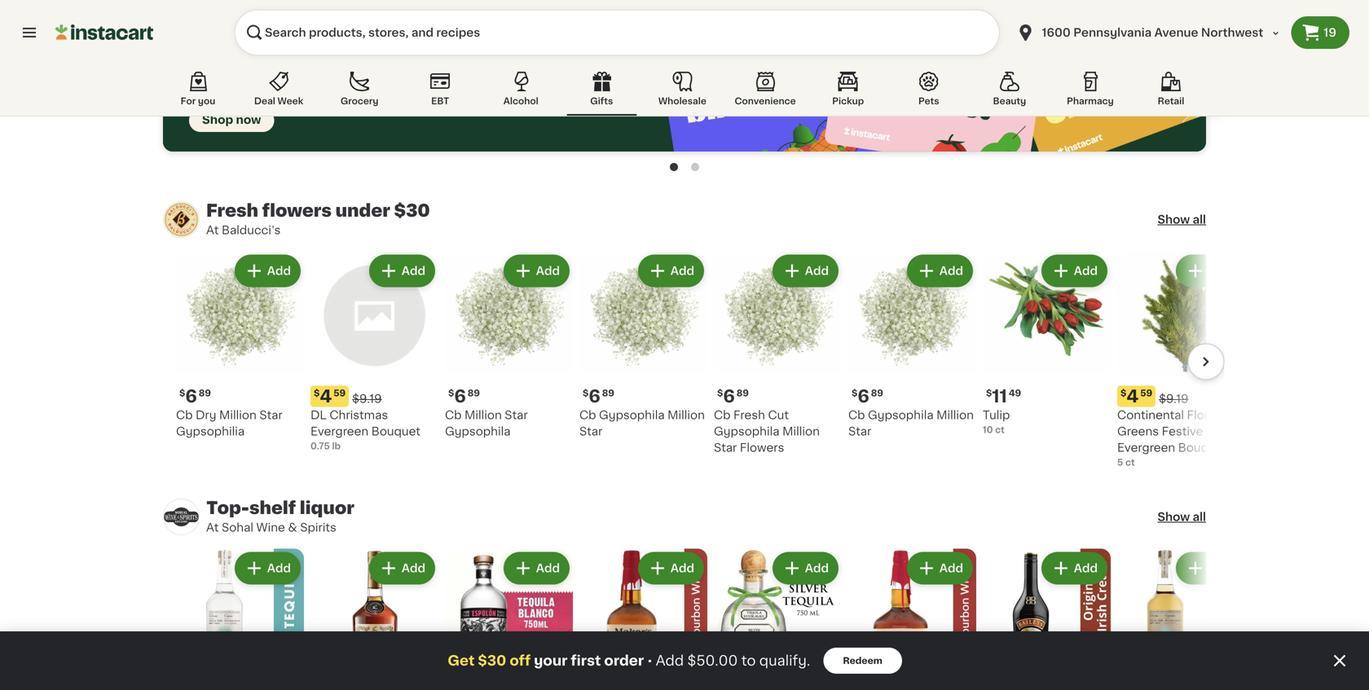Task type: describe. For each thing, give the bounding box(es) containing it.
4 for 4
[[1127, 388, 1139, 405]]

cb fresh cut gypsophila million star flowers
[[714, 410, 820, 454]]

add button inside "product" group
[[1043, 256, 1106, 286]]

cb dry million star gypsophilia
[[176, 410, 283, 437]]

dl
[[311, 410, 327, 421]]

floral
[[1187, 410, 1219, 421]]

wholesale button
[[648, 68, 718, 116]]

shelf
[[249, 500, 296, 517]]

for
[[181, 97, 196, 106]]

Search field
[[235, 10, 1000, 55]]

gifting
[[224, 56, 290, 75]]

tulip
[[983, 410, 1010, 421]]

bouquet inside continental floral greens festive evergreen bouquet 5 ct
[[1179, 442, 1228, 454]]

cb inside "cb million star gypsophila"
[[445, 410, 462, 421]]

alcohol button
[[486, 68, 556, 116]]

qualify.
[[760, 654, 811, 668]]

1 $ from the left
[[179, 389, 185, 398]]

gift
[[222, 78, 241, 90]]

top-shelf liquor at sohal wine & spirits
[[206, 500, 355, 534]]

for you
[[181, 97, 215, 106]]

4 89 from the left
[[737, 389, 749, 398]]

spirits
[[300, 522, 337, 534]]

at inside 'fresh flowers under $30 at balducci's'
[[206, 225, 219, 236]]

2 89 from the left
[[468, 389, 480, 398]]

get
[[448, 654, 475, 668]]

$4.59 original price: $9.19 element for 4
[[311, 386, 439, 407]]

cb inside cb dry million star gypsophilia
[[176, 410, 193, 421]]

•
[[647, 654, 653, 668]]

ebt
[[431, 97, 449, 106]]

first
[[571, 654, 601, 668]]

fresh inside 'fresh flowers under $30 at balducci's'
[[206, 202, 258, 219]]

for
[[279, 78, 295, 90]]

$ inside $ 4 59 $9.19 dl christmas evergreen bouquet 0.75 lb
[[314, 389, 320, 398]]

$ 4 59 $9.19 dl christmas evergreen bouquet 0.75 lb
[[311, 388, 421, 451]]

pharmacy
[[1067, 97, 1114, 106]]

greens
[[1118, 426, 1159, 437]]

million inside cb fresh cut gypsophila million star flowers
[[783, 426, 820, 437]]

grocery button
[[325, 68, 395, 116]]

shop categories tab list
[[163, 68, 1207, 116]]

liquor
[[300, 500, 355, 517]]

$ 11 49
[[986, 388, 1022, 405]]

59 for 4
[[1141, 389, 1153, 398]]

retail button
[[1136, 68, 1207, 116]]

gifts button
[[567, 68, 637, 116]]

flowers
[[262, 202, 332, 219]]

0.75
[[311, 442, 330, 451]]

1600 pennsylvania avenue northwest button
[[1016, 10, 1282, 55]]

redeem
[[843, 657, 883, 666]]

pennsylvania
[[1074, 27, 1152, 38]]

$30 inside treatment tracker modal dialog
[[478, 654, 507, 668]]

show for top-shelf liquor
[[1158, 511, 1190, 523]]

retail
[[1158, 97, 1185, 106]]

continental floral greens festive evergreen bouquet 5 ct
[[1118, 410, 1228, 467]]

fresh inside cb fresh cut gypsophila million star flowers
[[734, 410, 765, 421]]

convenience button
[[728, 68, 803, 116]]

cb million star gypsophila
[[445, 410, 528, 437]]

gypsophila inside cb fresh cut gypsophila million star flowers
[[714, 426, 780, 437]]

your
[[534, 654, 568, 668]]

3 6 from the left
[[589, 388, 601, 405]]

4 6 from the left
[[723, 388, 735, 405]]

gifts
[[590, 97, 613, 106]]

item carousel region for top-shelf liquor
[[145, 549, 1246, 691]]

gypsophila inside "cb million star gypsophila"
[[445, 426, 511, 437]]

to
[[742, 654, 756, 668]]

made
[[295, 56, 351, 75]]

avenue
[[1155, 27, 1199, 38]]

$ inside $ 4 59
[[1121, 389, 1127, 398]]

continental
[[1118, 410, 1185, 421]]

off
[[510, 654, 531, 668]]

10
[[983, 425, 993, 434]]

festive
[[1162, 426, 1204, 437]]

ebt button
[[405, 68, 475, 116]]

gypsophilia
[[176, 426, 245, 437]]

19 button
[[1292, 16, 1350, 49]]

wholesale
[[659, 97, 707, 106]]

million inside "cb million star gypsophila"
[[465, 410, 502, 421]]

occasion.
[[322, 78, 377, 90]]

star inside cb fresh cut gypsophila million star flowers
[[714, 442, 737, 454]]

beauty
[[993, 97, 1027, 106]]

northwest
[[1202, 27, 1264, 38]]

carousel region
[[157, 31, 1213, 176]]

$50.00
[[688, 654, 738, 668]]

1 $ 6 89 from the left
[[179, 388, 211, 405]]

at inside top-shelf liquor at sohal wine & spirits
[[206, 522, 219, 534]]

cut
[[768, 410, 789, 421]]

1600 pennsylvania avenue northwest button
[[1006, 10, 1292, 55]]

product group containing 11
[[983, 251, 1111, 436]]

top-
[[206, 500, 249, 517]]

1600
[[1042, 27, 1071, 38]]

treatment tracker modal dialog
[[0, 632, 1370, 691]]

sohal
[[222, 522, 254, 534]]

$30 inside 'fresh flowers under $30 at balducci's'
[[394, 202, 430, 219]]

5 6 from the left
[[858, 388, 870, 405]]

0 vertical spatial item carousel region
[[1170, 0, 1207, 5]]

tulip 10 ct
[[983, 410, 1010, 434]]

show for fresh flowers under $30
[[1158, 214, 1190, 225]]

1 6 from the left
[[185, 388, 197, 405]]

11
[[992, 388, 1008, 405]]

&
[[288, 522, 297, 534]]

$ 4 59
[[1121, 388, 1153, 405]]

item carousel region for fresh flowers under $30
[[145, 251, 1246, 472]]

shop now
[[202, 114, 261, 126]]



Task type: locate. For each thing, give the bounding box(es) containing it.
$9.19
[[352, 393, 382, 405], [1159, 393, 1189, 405]]

1 horizontal spatial fresh
[[734, 410, 765, 421]]

all
[[1193, 214, 1207, 225], [1193, 511, 1207, 523]]

0 vertical spatial ct
[[996, 425, 1005, 434]]

$30 right under
[[394, 202, 430, 219]]

for you button
[[163, 68, 233, 116]]

1 show all from the top
[[1158, 214, 1207, 225]]

1600 pennsylvania avenue northwest
[[1042, 27, 1264, 38]]

3 $ from the left
[[448, 389, 454, 398]]

1 vertical spatial item carousel region
[[145, 251, 1246, 472]]

0 horizontal spatial $30
[[394, 202, 430, 219]]

2 cb from the left
[[445, 410, 462, 421]]

2 all from the top
[[1193, 511, 1207, 523]]

1 horizontal spatial bouquet
[[1179, 442, 1228, 454]]

2 cb gypsophila million star from the left
[[849, 410, 974, 437]]

19
[[1324, 27, 1337, 38]]

2 $ 6 89 from the left
[[448, 388, 480, 405]]

sohal wine & spirits image
[[163, 499, 200, 536]]

show all link for fresh flowers under $30
[[1158, 211, 1207, 228]]

1 vertical spatial bouquet
[[1179, 442, 1228, 454]]

4 $ from the left
[[583, 389, 589, 398]]

1 89 from the left
[[199, 389, 211, 398]]

0 horizontal spatial $4.59 original price: $9.19 element
[[311, 386, 439, 407]]

christmas
[[330, 410, 388, 421]]

59 for dl christmas evergreen bouquet
[[334, 389, 346, 398]]

million inside cb dry million star gypsophilia
[[219, 410, 257, 421]]

you
[[198, 97, 215, 106]]

evergreen up the "lb"
[[311, 426, 369, 437]]

3 $ 6 89 from the left
[[583, 388, 615, 405]]

1 vertical spatial show all
[[1158, 511, 1207, 523]]

1 vertical spatial ct
[[1126, 458, 1135, 467]]

4 $ 6 89 from the left
[[717, 388, 749, 405]]

$9.19 up christmas at the left of the page
[[352, 393, 382, 405]]

all for fresh flowers under $30
[[1193, 214, 1207, 225]]

5 cb from the left
[[849, 410, 865, 421]]

1 horizontal spatial $9.19
[[1159, 393, 1189, 405]]

$4.59 original price: $9.19 element up christmas at the left of the page
[[311, 386, 439, 407]]

show all for top-shelf liquor
[[1158, 511, 1207, 523]]

1 vertical spatial shop
[[202, 114, 233, 126]]

instacart image
[[55, 23, 153, 42]]

show all for fresh flowers under $30
[[1158, 214, 1207, 225]]

None search field
[[235, 10, 1000, 55]]

evergreen
[[311, 426, 369, 437], [1118, 442, 1176, 454]]

ct inside tulip 10 ct
[[996, 425, 1005, 434]]

2 4 from the left
[[1127, 388, 1139, 405]]

1 vertical spatial show
[[1158, 511, 1190, 523]]

2 $9.19 from the left
[[1159, 393, 1189, 405]]

0 horizontal spatial 4
[[320, 388, 332, 405]]

1 vertical spatial all
[[1193, 511, 1207, 523]]

5 $ from the left
[[717, 389, 723, 398]]

0 vertical spatial shop
[[189, 78, 219, 90]]

3 cb from the left
[[580, 410, 596, 421]]

6 $ from the left
[[852, 389, 858, 398]]

4 for dl christmas evergreen bouquet
[[320, 388, 332, 405]]

item carousel region containing 6
[[145, 251, 1246, 472]]

show all
[[1158, 214, 1207, 225], [1158, 511, 1207, 523]]

show all link
[[1158, 211, 1207, 228], [1158, 509, 1207, 525]]

at right balducci's image
[[206, 225, 219, 236]]

2 show from the top
[[1158, 511, 1190, 523]]

now
[[236, 114, 261, 126]]

at down top-
[[206, 522, 219, 534]]

fresh up balducci's
[[206, 202, 258, 219]]

1 horizontal spatial 4
[[1127, 388, 1139, 405]]

0 vertical spatial at
[[206, 225, 219, 236]]

item carousel region containing add
[[145, 549, 1246, 691]]

flowers
[[740, 442, 785, 454]]

0 vertical spatial $30
[[394, 202, 430, 219]]

bouquet down christmas at the left of the page
[[372, 426, 421, 437]]

2 $ from the left
[[314, 389, 320, 398]]

0 vertical spatial show
[[1158, 214, 1190, 225]]

1 vertical spatial evergreen
[[1118, 442, 1176, 454]]

product group
[[176, 251, 304, 440], [311, 251, 439, 453], [445, 251, 573, 440], [580, 251, 708, 440], [714, 251, 842, 456], [849, 251, 977, 440], [983, 251, 1111, 436], [1118, 251, 1246, 469], [176, 549, 304, 691], [311, 549, 439, 691], [445, 549, 573, 691], [580, 549, 708, 691], [714, 549, 842, 691], [849, 549, 977, 691], [983, 549, 1111, 691], [1118, 549, 1246, 691]]

lb
[[332, 442, 341, 451]]

fresh flowers under $30 at balducci's
[[206, 202, 430, 236]]

5 $ 6 89 from the left
[[852, 388, 884, 405]]

0 horizontal spatial $9.19
[[352, 393, 382, 405]]

it's
[[189, 56, 220, 75]]

shop up you
[[189, 78, 219, 90]]

4 inside $ 4 59 $9.19 dl christmas evergreen bouquet 0.75 lb
[[320, 388, 332, 405]]

bouquet inside $ 4 59 $9.19 dl christmas evergreen bouquet 0.75 lb
[[372, 426, 421, 437]]

get $30 off your first order • add $50.00 to qualify.
[[448, 654, 811, 668]]

add
[[267, 265, 291, 277], [402, 265, 426, 277], [536, 265, 560, 277], [671, 265, 695, 277], [805, 265, 829, 277], [940, 265, 964, 277], [1074, 265, 1098, 277], [267, 563, 291, 574], [402, 563, 426, 574], [536, 563, 560, 574], [671, 563, 695, 574], [805, 563, 829, 574], [940, 563, 964, 574], [1074, 563, 1098, 574], [656, 654, 684, 668]]

all for top-shelf liquor
[[1193, 511, 1207, 523]]

0 vertical spatial evergreen
[[311, 426, 369, 437]]

$ 6 89
[[179, 388, 211, 405], [448, 388, 480, 405], [583, 388, 615, 405], [717, 388, 749, 405], [852, 388, 884, 405]]

1 show from the top
[[1158, 214, 1190, 225]]

gypsophila
[[599, 410, 665, 421], [868, 410, 934, 421], [445, 426, 511, 437], [714, 426, 780, 437]]

evergreen inside $ 4 59 $9.19 dl christmas evergreen bouquet 0.75 lb
[[311, 426, 369, 437]]

pickup
[[833, 97, 864, 106]]

fresh
[[206, 202, 258, 219], [734, 410, 765, 421]]

4 cb from the left
[[714, 410, 731, 421]]

$4.59 original price: $9.19 element
[[311, 386, 439, 407], [1118, 386, 1246, 407]]

show
[[1158, 214, 1190, 225], [1158, 511, 1190, 523]]

evergreen down greens
[[1118, 442, 1176, 454]]

show all link for top-shelf liquor
[[1158, 509, 1207, 525]]

pets button
[[894, 68, 964, 116]]

shop
[[189, 78, 219, 90], [202, 114, 233, 126]]

3 89 from the left
[[602, 389, 615, 398]]

$30
[[394, 202, 430, 219], [478, 654, 507, 668]]

wine
[[256, 522, 285, 534]]

0 vertical spatial all
[[1193, 214, 1207, 225]]

7 $ from the left
[[986, 389, 992, 398]]

0 vertical spatial show all link
[[1158, 211, 1207, 228]]

order
[[604, 654, 644, 668]]

59 inside $ 4 59
[[1141, 389, 1153, 398]]

shop inside it's gifting made easy shop gift cards for any occasion.
[[189, 78, 219, 90]]

0 horizontal spatial evergreen
[[311, 426, 369, 437]]

pets
[[919, 97, 940, 106]]

$9.19 inside $ 4 59 $9.19 dl christmas evergreen bouquet 0.75 lb
[[352, 393, 382, 405]]

1 vertical spatial at
[[206, 522, 219, 534]]

cb
[[176, 410, 193, 421], [445, 410, 462, 421], [580, 410, 596, 421], [714, 410, 731, 421], [849, 410, 865, 421]]

5 89 from the left
[[871, 389, 884, 398]]

59 up continental
[[1141, 389, 1153, 398]]

shop down you
[[202, 114, 233, 126]]

evergreen inside continental floral greens festive evergreen bouquet 5 ct
[[1118, 442, 1176, 454]]

1 all from the top
[[1193, 214, 1207, 225]]

1 59 from the left
[[334, 389, 346, 398]]

4 up 'dl'
[[320, 388, 332, 405]]

2 at from the top
[[206, 522, 219, 534]]

1 vertical spatial show all link
[[1158, 509, 1207, 525]]

59 up christmas at the left of the page
[[334, 389, 346, 398]]

add inside treatment tracker modal dialog
[[656, 654, 684, 668]]

$9.19 up continental
[[1159, 393, 1189, 405]]

1 vertical spatial $30
[[478, 654, 507, 668]]

pickup button
[[813, 68, 884, 116]]

balducci's
[[222, 225, 281, 236]]

2 59 from the left
[[1141, 389, 1153, 398]]

dry
[[196, 410, 216, 421]]

alcohol
[[504, 97, 539, 106]]

1 horizontal spatial 59
[[1141, 389, 1153, 398]]

1 cb from the left
[[176, 410, 193, 421]]

redeem button
[[824, 648, 902, 674]]

ct inside continental floral greens festive evergreen bouquet 5 ct
[[1126, 458, 1135, 467]]

0 vertical spatial show all
[[1158, 214, 1207, 225]]

1 horizontal spatial evergreen
[[1118, 442, 1176, 454]]

bouquet down festive
[[1179, 442, 1228, 454]]

2 $4.59 original price: $9.19 element from the left
[[1118, 386, 1246, 407]]

any
[[298, 78, 319, 90]]

easy
[[355, 56, 402, 75]]

deal week button
[[244, 68, 314, 116]]

1 horizontal spatial ct
[[1126, 458, 1135, 467]]

week
[[278, 97, 303, 106]]

0 horizontal spatial cb gypsophila million star
[[580, 410, 705, 437]]

ct right the 10
[[996, 425, 1005, 434]]

grocery
[[341, 97, 379, 106]]

under
[[336, 202, 391, 219]]

beauty button
[[975, 68, 1045, 116]]

pharmacy button
[[1056, 68, 1126, 116]]

5
[[1118, 458, 1124, 467]]

1 at from the top
[[206, 225, 219, 236]]

1 4 from the left
[[320, 388, 332, 405]]

8 $ from the left
[[1121, 389, 1127, 398]]

89
[[199, 389, 211, 398], [468, 389, 480, 398], [602, 389, 615, 398], [737, 389, 749, 398], [871, 389, 884, 398]]

convenience
[[735, 97, 796, 106]]

1 horizontal spatial $4.59 original price: $9.19 element
[[1118, 386, 1246, 407]]

1 horizontal spatial $30
[[478, 654, 507, 668]]

cards
[[244, 78, 276, 90]]

$ inside $ 11 49
[[986, 389, 992, 398]]

add button
[[236, 256, 299, 286], [371, 256, 434, 286], [505, 256, 568, 286], [640, 256, 703, 286], [774, 256, 837, 286], [909, 256, 972, 286], [1043, 256, 1106, 286], [236, 554, 299, 583], [371, 554, 434, 583], [505, 554, 568, 583], [640, 554, 703, 583], [774, 554, 837, 583], [909, 554, 972, 583], [1043, 554, 1106, 583]]

cb inside cb fresh cut gypsophila million star flowers
[[714, 410, 731, 421]]

million
[[219, 410, 257, 421], [465, 410, 502, 421], [668, 410, 705, 421], [937, 410, 974, 421], [783, 426, 820, 437]]

59 inside $ 4 59 $9.19 dl christmas evergreen bouquet 0.75 lb
[[334, 389, 346, 398]]

deal week
[[254, 97, 303, 106]]

0 horizontal spatial bouquet
[[372, 426, 421, 437]]

0 horizontal spatial fresh
[[206, 202, 258, 219]]

4
[[320, 388, 332, 405], [1127, 388, 1139, 405]]

49
[[1009, 389, 1022, 398]]

2 show all from the top
[[1158, 511, 1207, 523]]

deal
[[254, 97, 275, 106]]

it's gifting made easy shop gift cards for any occasion.
[[189, 56, 402, 90]]

fresh left cut
[[734, 410, 765, 421]]

2 show all link from the top
[[1158, 509, 1207, 525]]

balducci's image
[[163, 201, 200, 238]]

0 vertical spatial bouquet
[[372, 426, 421, 437]]

1 $9.19 from the left
[[352, 393, 382, 405]]

$4.59 original price: $9.19 element up floral
[[1118, 386, 1246, 407]]

0 vertical spatial fresh
[[206, 202, 258, 219]]

1 $4.59 original price: $9.19 element from the left
[[311, 386, 439, 407]]

1 vertical spatial fresh
[[734, 410, 765, 421]]

2 vertical spatial item carousel region
[[145, 549, 1246, 691]]

star inside cb dry million star gypsophilia
[[260, 410, 283, 421]]

0 horizontal spatial 59
[[334, 389, 346, 398]]

1 horizontal spatial cb gypsophila million star
[[849, 410, 974, 437]]

$4.59 original price: $9.19 element for floral
[[1118, 386, 1246, 407]]

star inside "cb million star gypsophila"
[[505, 410, 528, 421]]

ct right "5"
[[1126, 458, 1135, 467]]

item carousel region
[[1170, 0, 1207, 5], [145, 251, 1246, 472], [145, 549, 1246, 691]]

1 cb gypsophila million star from the left
[[580, 410, 705, 437]]

2 6 from the left
[[454, 388, 466, 405]]

ct
[[996, 425, 1005, 434], [1126, 458, 1135, 467]]

0 horizontal spatial ct
[[996, 425, 1005, 434]]

1 show all link from the top
[[1158, 211, 1207, 228]]

$30 left off
[[478, 654, 507, 668]]

4 up continental
[[1127, 388, 1139, 405]]



Task type: vqa. For each thing, say whether or not it's contained in the screenshot.
Delivery by 5:45pm Delivery
no



